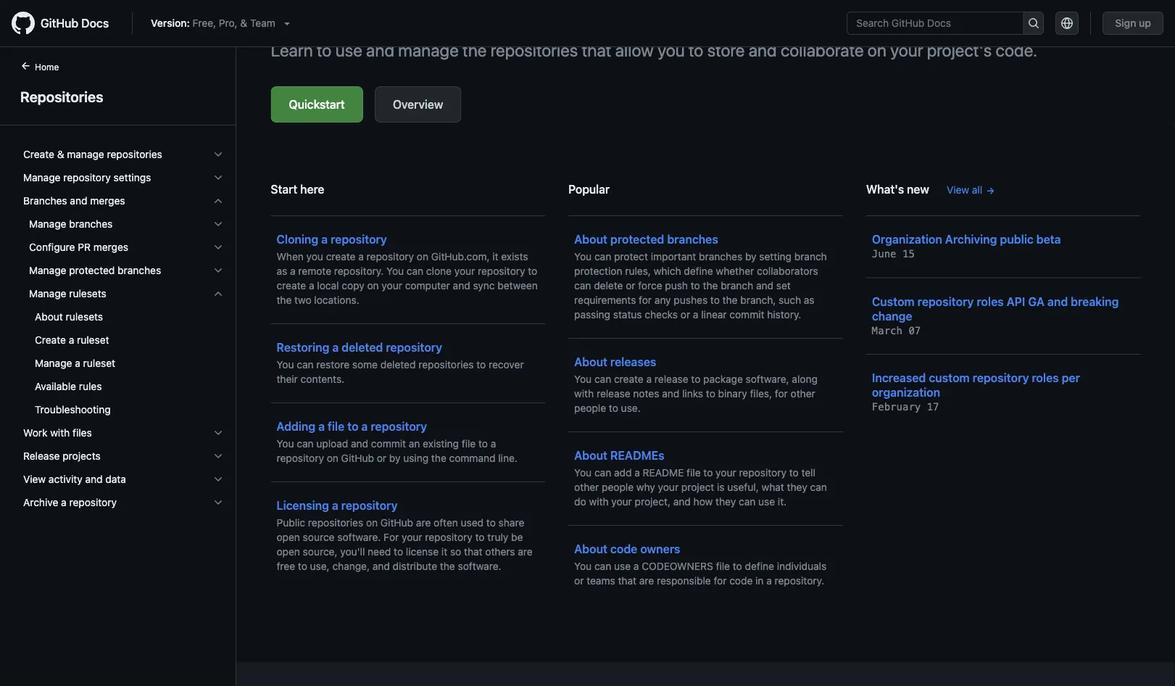 Task type: vqa. For each thing, say whether or not it's contained in the screenshot.


Task type: locate. For each thing, give the bounding box(es) containing it.
or down 'rules,'
[[626, 280, 636, 292]]

manage rulesets element containing manage rulesets
[[12, 282, 236, 421]]

a up restore
[[332, 341, 339, 354]]

manage rulesets button
[[17, 282, 230, 305]]

view inside dropdown button
[[23, 473, 46, 485]]

0 vertical spatial open
[[277, 531, 300, 543]]

to up between
[[528, 265, 538, 277]]

1 horizontal spatial other
[[791, 388, 816, 400]]

activity
[[49, 473, 82, 485]]

use.
[[621, 402, 641, 414]]

your inside licensing a repository public repositories on github are often used to share open source software. for your repository to truly be open source, you'll need to license it so that others are free to use, change, and distribute the software.
[[402, 531, 423, 543]]

branches inside "manage branches" dropdown button
[[69, 218, 113, 230]]

breaking
[[1071, 294, 1120, 308]]

as down when
[[277, 265, 287, 277]]

between
[[498, 280, 538, 292]]

existing
[[423, 438, 459, 450]]

need
[[368, 546, 391, 558]]

search image
[[1028, 17, 1040, 29]]

0 horizontal spatial manage
[[67, 148, 104, 160]]

merges inside dropdown button
[[90, 195, 125, 207]]

pro,
[[219, 17, 238, 29]]

sc 9kayk9 0 image for manage branches
[[213, 218, 224, 230]]

sc 9kayk9 0 image inside view activity and data dropdown button
[[213, 474, 224, 485]]

distribute
[[393, 560, 437, 572]]

&
[[240, 17, 247, 29], [57, 148, 64, 160]]

to
[[317, 40, 332, 60], [689, 40, 704, 60], [528, 265, 538, 277], [691, 280, 700, 292], [711, 294, 720, 306], [477, 359, 486, 371], [691, 373, 701, 385], [706, 388, 716, 400], [609, 402, 619, 414], [348, 420, 359, 433], [479, 438, 488, 450], [704, 467, 713, 479], [790, 467, 799, 479], [487, 517, 496, 529], [476, 531, 485, 543], [394, 546, 403, 558], [298, 560, 307, 572], [733, 560, 743, 572]]

why
[[637, 481, 656, 493]]

to up command
[[479, 438, 488, 450]]

on up the "need"
[[366, 517, 378, 529]]

manage for manage a ruleset
[[35, 357, 72, 369]]

branch
[[795, 251, 827, 263], [721, 280, 754, 292]]

protected inside "about protected branches you can protect important branches by setting branch protection rules, which define whether collaborators can delete or force push to the branch and set requirements for any pushes to the branch, such as passing status checks or a linear commit history."
[[611, 232, 665, 246]]

you up protection
[[575, 251, 592, 263]]

about inside about code owners you can use a codeowners file to define individuals or teams that are responsible for code in a repository.
[[575, 542, 608, 556]]

api
[[1007, 294, 1026, 308]]

sc 9kayk9 0 image inside "manage branches" dropdown button
[[213, 218, 224, 230]]

github left the docs
[[41, 16, 78, 30]]

1 vertical spatial people
[[602, 481, 634, 493]]

15
[[903, 248, 915, 260]]

that right so
[[464, 546, 483, 558]]

can up teams
[[595, 560, 612, 572]]

1 horizontal spatial by
[[746, 251, 757, 263]]

1 vertical spatial commit
[[371, 438, 406, 450]]

on down upload
[[327, 452, 339, 464]]

manage up overview link
[[398, 40, 459, 60]]

0 vertical spatial &
[[240, 17, 247, 29]]

you up do
[[575, 467, 592, 479]]

3 sc 9kayk9 0 image from the top
[[213, 242, 224, 253]]

sc 9kayk9 0 image for view activity and data
[[213, 474, 224, 485]]

roles inside custom repository roles api ga and breaking change march 07
[[977, 294, 1004, 308]]

& right pro,
[[240, 17, 247, 29]]

to inside about code owners you can use a codeowners file to define individuals or teams that are responsible for code in a repository.
[[733, 560, 743, 572]]

for inside about releases you can create a release to package software, along with release notes and links to binary files, for other people to use.
[[775, 388, 788, 400]]

protected up protect
[[611, 232, 665, 246]]

1 horizontal spatial define
[[745, 560, 775, 572]]

6 sc 9kayk9 0 image from the top
[[213, 497, 224, 508]]

create inside dropdown button
[[23, 148, 54, 160]]

or down pushes
[[681, 309, 691, 321]]

share
[[499, 517, 525, 529]]

delete
[[594, 280, 623, 292]]

1 vertical spatial open
[[277, 546, 300, 558]]

2 horizontal spatial that
[[618, 575, 637, 587]]

2 vertical spatial use
[[614, 560, 631, 572]]

2 open from the top
[[277, 546, 300, 558]]

rulesets for manage rulesets
[[69, 288, 106, 300]]

individuals
[[777, 560, 827, 572]]

branches down configure pr merges dropdown button
[[118, 264, 161, 276]]

by left using at bottom left
[[389, 452, 401, 464]]

define
[[684, 265, 714, 277], [745, 560, 775, 572]]

1 vertical spatial ruleset
[[83, 357, 115, 369]]

whether
[[716, 265, 754, 277]]

package
[[704, 373, 743, 385]]

file up command
[[462, 438, 476, 450]]

can inside cloning a repository when you create a repository on github.com, it exists as a remote repository. you can clone your repository to create a local copy on your computer and sync between the two locations.
[[407, 265, 424, 277]]

a inside about readmes you can add a readme file to your repository to tell other people why your project is useful, what they can do with your project, and how they can use it.
[[635, 467, 640, 479]]

sc 9kayk9 0 image for release projects
[[213, 450, 224, 462]]

restoring
[[277, 341, 330, 354]]

manage
[[23, 172, 61, 184], [29, 218, 66, 230], [29, 264, 66, 276], [29, 288, 66, 300], [35, 357, 72, 369]]

manage for manage rulesets
[[29, 288, 66, 300]]

file inside about readmes you can add a readme file to your repository to tell other people why your project is useful, what they can do with your project, and how they can use it.
[[687, 467, 701, 479]]

view for view all
[[947, 184, 970, 196]]

1 vertical spatial &
[[57, 148, 64, 160]]

1 horizontal spatial view
[[947, 184, 970, 196]]

as inside cloning a repository when you create a repository on github.com, it exists as a remote repository. you can clone your repository to create a local copy on your computer and sync between the two locations.
[[277, 265, 287, 277]]

2 horizontal spatial use
[[759, 496, 775, 508]]

sc 9kayk9 0 image inside branches and merges dropdown button
[[213, 195, 224, 207]]

repositories inside repositories documentation learn to use and manage the repositories that allow you to store and collaborate on your project's code.
[[491, 40, 578, 60]]

5 sc 9kayk9 0 image from the top
[[213, 427, 224, 439]]

and inside about releases you can create a release to package software, along with release notes and links to binary files, for other people to use.
[[662, 388, 680, 400]]

about for readmes
[[575, 449, 608, 462]]

create a ruleset link
[[17, 329, 230, 352]]

protected inside dropdown button
[[69, 264, 115, 276]]

sc 9kayk9 0 image for branches and merges
[[213, 195, 224, 207]]

0 horizontal spatial by
[[389, 452, 401, 464]]

about left "readmes"
[[575, 449, 608, 462]]

protect
[[614, 251, 648, 263]]

you up teams
[[575, 560, 592, 572]]

merges inside dropdown button
[[93, 241, 128, 253]]

readmes
[[611, 449, 665, 462]]

or left using at bottom left
[[377, 452, 387, 464]]

about inside about releases you can create a release to package software, along with release notes and links to binary files, for other people to use.
[[575, 355, 608, 369]]

Search GitHub Docs search field
[[848, 12, 1024, 34]]

merges down manage repository settings dropdown button
[[90, 195, 125, 207]]

the down so
[[440, 560, 455, 572]]

1 vertical spatial create
[[277, 280, 306, 292]]

on right 'collaborate'
[[868, 40, 887, 60]]

1 vertical spatial by
[[389, 452, 401, 464]]

0 vertical spatial people
[[575, 402, 606, 414]]

0 horizontal spatial create
[[277, 280, 306, 292]]

overview link
[[375, 86, 462, 123]]

sc 9kayk9 0 image inside archive a repository dropdown button
[[213, 497, 224, 508]]

a down about rulesets
[[69, 334, 74, 346]]

manage protected branches button
[[17, 259, 230, 282]]

file right codeowners at the right bottom of page
[[716, 560, 730, 572]]

2 vertical spatial with
[[589, 496, 609, 508]]

0 vertical spatial repository.
[[334, 265, 384, 277]]

the inside licensing a repository public repositories on github are often used to share open source software. for your repository to truly be open source, you'll need to license it so that others are free to use, change, and distribute the software.
[[440, 560, 455, 572]]

what's new
[[867, 182, 930, 196]]

0 vertical spatial as
[[277, 265, 287, 277]]

0 horizontal spatial for
[[639, 294, 652, 306]]

1 horizontal spatial protected
[[611, 232, 665, 246]]

sign
[[1116, 17, 1137, 29]]

a
[[321, 232, 328, 246], [359, 251, 364, 263], [290, 265, 296, 277], [309, 280, 315, 292], [693, 309, 699, 321], [69, 334, 74, 346], [332, 341, 339, 354], [75, 357, 80, 369], [647, 373, 652, 385], [319, 420, 325, 433], [362, 420, 368, 433], [491, 438, 496, 450], [635, 467, 640, 479], [61, 496, 67, 508], [332, 499, 339, 512], [634, 560, 639, 572], [767, 575, 772, 587]]

a inside about releases you can create a release to package software, along with release notes and links to binary files, for other people to use.
[[647, 373, 652, 385]]

2 vertical spatial are
[[640, 575, 654, 587]]

2 sc 9kayk9 0 image from the top
[[213, 218, 224, 230]]

repositories inside licensing a repository public repositories on github are often used to share open source software. for your repository to truly be open source, you'll need to license it so that others are free to use, change, and distribute the software.
[[308, 517, 364, 529]]

that
[[582, 40, 612, 60], [464, 546, 483, 558], [618, 575, 637, 587]]

create a ruleset
[[35, 334, 109, 346]]

0 vertical spatial define
[[684, 265, 714, 277]]

0 vertical spatial merges
[[90, 195, 125, 207]]

manage up the branches
[[23, 172, 61, 184]]

view up archive at the bottom left
[[23, 473, 46, 485]]

0 horizontal spatial you
[[307, 251, 323, 263]]

0 vertical spatial it
[[493, 251, 499, 263]]

other up do
[[575, 481, 599, 493]]

others
[[485, 546, 515, 558]]

requirements
[[575, 294, 636, 306]]

branches and merges element
[[12, 189, 236, 421], [12, 213, 236, 421]]

1 vertical spatial view
[[23, 473, 46, 485]]

you up remote
[[307, 251, 323, 263]]

github
[[41, 16, 78, 30], [341, 452, 374, 464], [381, 517, 414, 529]]

here
[[300, 182, 325, 196]]

and right ga
[[1048, 294, 1069, 308]]

branch down whether
[[721, 280, 754, 292]]

manage up available
[[35, 357, 72, 369]]

to right links
[[706, 388, 716, 400]]

about for code
[[575, 542, 608, 556]]

1 horizontal spatial code
[[730, 575, 753, 587]]

release projects button
[[17, 445, 230, 468]]

about for releases
[[575, 355, 608, 369]]

0 vertical spatial for
[[639, 294, 652, 306]]

archive a repository button
[[17, 491, 230, 514]]

other inside about releases you can create a release to package software, along with release notes and links to binary files, for other people to use.
[[791, 388, 816, 400]]

0 vertical spatial create
[[326, 251, 356, 263]]

1 horizontal spatial branch
[[795, 251, 827, 263]]

to right free
[[298, 560, 307, 572]]

repositories left "recover"
[[419, 359, 474, 371]]

by up whether
[[746, 251, 757, 263]]

configure pr merges button
[[17, 236, 230, 259]]

0 vertical spatial protected
[[611, 232, 665, 246]]

0 vertical spatial by
[[746, 251, 757, 263]]

other inside about readmes you can add a readme file to your repository to tell other people why your project is useful, what they can do with your project, and how they can use it.
[[575, 481, 599, 493]]

4 sc 9kayk9 0 image from the top
[[213, 265, 224, 276]]

an
[[409, 438, 420, 450]]

people inside about readmes you can add a readme file to your repository to tell other people why your project is useful, what they can do with your project, and how they can use it.
[[602, 481, 634, 493]]

branches and merges button
[[17, 189, 230, 213]]

& up manage repository settings
[[57, 148, 64, 160]]

about left the releases
[[575, 355, 608, 369]]

sc 9kayk9 0 image inside manage repository settings dropdown button
[[213, 172, 224, 184]]

by inside adding a file to a repository you can upload and commit an existing file to a repository on github or by using the command line.
[[389, 452, 401, 464]]

about up protection
[[575, 232, 608, 246]]

1 vertical spatial define
[[745, 560, 775, 572]]

that left allow
[[582, 40, 612, 60]]

0 vertical spatial create
[[23, 148, 54, 160]]

repository down computer
[[386, 341, 443, 354]]

sc 9kayk9 0 image inside configure pr merges dropdown button
[[213, 242, 224, 253]]

can inside about code owners you can use a codeowners file to define individuals or teams that are responsible for code in a repository.
[[595, 560, 612, 572]]

manage rulesets element
[[12, 282, 236, 421], [12, 305, 236, 421]]

are down codeowners at the right bottom of page
[[640, 575, 654, 587]]

1 vertical spatial create
[[35, 334, 66, 346]]

0 vertical spatial use
[[336, 40, 362, 60]]

tooltip
[[1129, 640, 1158, 669]]

0 horizontal spatial repositories
[[20, 88, 103, 105]]

to down for
[[394, 546, 403, 558]]

locations.
[[314, 294, 360, 306]]

0 vertical spatial that
[[582, 40, 612, 60]]

0 vertical spatial roles
[[977, 294, 1004, 308]]

sc 9kayk9 0 image inside create & manage repositories dropdown button
[[213, 149, 224, 160]]

deleted up some
[[342, 341, 383, 354]]

sc 9kayk9 0 image inside work with files dropdown button
[[213, 427, 224, 439]]

create up remote
[[326, 251, 356, 263]]

your up license on the bottom left
[[402, 531, 423, 543]]

march
[[872, 325, 903, 337]]

1 vertical spatial branch
[[721, 280, 754, 292]]

1 vertical spatial merges
[[93, 241, 128, 253]]

2 horizontal spatial create
[[614, 373, 644, 385]]

clone
[[426, 265, 452, 277]]

sc 9kayk9 0 image for manage protected branches
[[213, 265, 224, 276]]

2 sc 9kayk9 0 image from the top
[[213, 172, 224, 184]]

can down restoring
[[297, 359, 314, 371]]

project,
[[635, 496, 671, 508]]

manage inside dropdown button
[[29, 288, 66, 300]]

that inside licensing a repository public repositories on github are often used to share open source software. for your repository to truly be open source, you'll need to license it so that others are free to use, change, and distribute the software.
[[464, 546, 483, 558]]

1 horizontal spatial use
[[614, 560, 631, 572]]

ruleset inside "link"
[[77, 334, 109, 346]]

5 sc 9kayk9 0 image from the top
[[213, 474, 224, 485]]

1 horizontal spatial are
[[518, 546, 533, 558]]

1 horizontal spatial you
[[658, 40, 685, 60]]

are inside about code owners you can use a codeowners file to define individuals or teams that are responsible for code in a repository.
[[640, 575, 654, 587]]

configure
[[29, 241, 75, 253]]

1 vertical spatial they
[[716, 496, 736, 508]]

1 horizontal spatial they
[[787, 481, 808, 493]]

your down "add"
[[612, 496, 632, 508]]

all
[[973, 184, 983, 196]]

1 vertical spatial are
[[518, 546, 533, 558]]

0 horizontal spatial as
[[277, 265, 287, 277]]

what's
[[867, 182, 905, 196]]

sc 9kayk9 0 image
[[213, 195, 224, 207], [213, 218, 224, 230], [213, 288, 224, 300], [213, 450, 224, 462], [213, 474, 224, 485]]

software. down others
[[458, 560, 502, 572]]

manage protected branches
[[29, 264, 161, 276]]

ruleset for manage a ruleset
[[83, 357, 115, 369]]

linear
[[702, 309, 727, 321]]

1 vertical spatial repository.
[[775, 575, 825, 587]]

you inside about releases you can create a release to package software, along with release notes and links to binary files, for other people to use.
[[575, 373, 592, 385]]

a up notes
[[647, 373, 652, 385]]

repository. up copy
[[334, 265, 384, 277]]

create up two
[[277, 280, 306, 292]]

0 vertical spatial commit
[[730, 309, 765, 321]]

1 vertical spatial release
[[597, 388, 631, 400]]

manage up manage repository settings
[[67, 148, 104, 160]]

create inside "link"
[[35, 334, 66, 346]]

create for create & manage repositories
[[23, 148, 54, 160]]

1 sc 9kayk9 0 image from the top
[[213, 149, 224, 160]]

1 vertical spatial roles
[[1032, 371, 1059, 385]]

other down along
[[791, 388, 816, 400]]

it left so
[[442, 546, 448, 558]]

march 07 element
[[872, 325, 921, 337]]

repository. down individuals
[[775, 575, 825, 587]]

branches and merges element containing branches and merges
[[12, 189, 236, 421]]

view for view activity and data
[[23, 473, 46, 485]]

file up upload
[[328, 420, 345, 433]]

0 horizontal spatial code
[[611, 542, 638, 556]]

1 horizontal spatial github
[[341, 452, 374, 464]]

links
[[683, 388, 704, 400]]

4 sc 9kayk9 0 image from the top
[[213, 450, 224, 462]]

1 branches and merges element from the top
[[12, 189, 236, 421]]

to up 'linear'
[[711, 294, 720, 306]]

can inside about releases you can create a release to package software, along with release notes and links to binary files, for other people to use.
[[595, 373, 612, 385]]

0 horizontal spatial roles
[[977, 294, 1004, 308]]

0 horizontal spatial it
[[442, 546, 448, 558]]

0 vertical spatial view
[[947, 184, 970, 196]]

0 vertical spatial code
[[611, 542, 638, 556]]

you'll
[[340, 546, 365, 558]]

sign up link
[[1103, 12, 1164, 35]]

with left notes
[[575, 388, 594, 400]]

with inside about releases you can create a release to package software, along with release notes and links to binary files, for other people to use.
[[575, 388, 594, 400]]

0 vertical spatial github
[[41, 16, 78, 30]]

be
[[511, 531, 523, 543]]

branches
[[69, 218, 113, 230], [667, 232, 719, 246], [699, 251, 743, 263], [118, 264, 161, 276]]

view activity and data button
[[17, 468, 230, 491]]

manage for manage repository settings
[[23, 172, 61, 184]]

start
[[271, 182, 298, 196]]

software.
[[337, 531, 381, 543], [458, 560, 502, 572]]

roles
[[977, 294, 1004, 308], [1032, 371, 1059, 385]]

1 vertical spatial rulesets
[[66, 311, 103, 323]]

how
[[694, 496, 713, 508]]

repositories element
[[0, 59, 236, 685]]

use
[[336, 40, 362, 60], [759, 496, 775, 508], [614, 560, 631, 572]]

with inside dropdown button
[[50, 427, 70, 439]]

create & manage repositories
[[23, 148, 162, 160]]

2 manage rulesets element from the top
[[12, 305, 236, 421]]

3 sc 9kayk9 0 image from the top
[[213, 288, 224, 300]]

about inside about readmes you can add a readme file to your repository to tell other people why your project is useful, what they can do with your project, and how they can use it.
[[575, 449, 608, 462]]

rulesets inside dropdown button
[[69, 288, 106, 300]]

sc 9kayk9 0 image for create & manage repositories
[[213, 149, 224, 160]]

free,
[[193, 17, 216, 29]]

repositories inside restoring a deleted repository you can restore some deleted repositories to recover their contents.
[[419, 359, 474, 371]]

a inside licensing a repository public repositories on github are often used to share open source software. for your repository to truly be open source, you'll need to license it so that others are free to use, change, and distribute the software.
[[332, 499, 339, 512]]

people inside about releases you can create a release to package software, along with release notes and links to binary files, for other people to use.
[[575, 402, 606, 414]]

repositories inside create & manage repositories dropdown button
[[107, 148, 162, 160]]

people down "add"
[[602, 481, 634, 493]]

1 vertical spatial as
[[804, 294, 815, 306]]

1 horizontal spatial manage
[[398, 40, 459, 60]]

and up branch,
[[756, 280, 774, 292]]

None search field
[[847, 12, 1045, 35]]

1 horizontal spatial release
[[655, 373, 689, 385]]

it inside cloning a repository when you create a repository on github.com, it exists as a remote repository. you can clone your repository to create a local copy on your computer and sync between the two locations.
[[493, 251, 499, 263]]

1 manage rulesets element from the top
[[12, 282, 236, 421]]

command
[[449, 452, 496, 464]]

0 horizontal spatial protected
[[69, 264, 115, 276]]

can down adding
[[297, 438, 314, 450]]

sc 9kayk9 0 image
[[213, 149, 224, 160], [213, 172, 224, 184], [213, 242, 224, 253], [213, 265, 224, 276], [213, 427, 224, 439], [213, 497, 224, 508]]

open
[[277, 531, 300, 543], [277, 546, 300, 558]]

licensing
[[277, 499, 329, 512]]

create down the releases
[[614, 373, 644, 385]]

projects
[[63, 450, 101, 462]]

0 horizontal spatial define
[[684, 265, 714, 277]]

manage down configure
[[29, 264, 66, 276]]

merges for branches and merges
[[90, 195, 125, 207]]

recover
[[489, 359, 524, 371]]

they down is at right
[[716, 496, 736, 508]]

protected for manage
[[69, 264, 115, 276]]

the down "documentation"
[[463, 40, 487, 60]]

and inside about readmes you can add a readme file to your repository to tell other people why your project is useful, what they can do with your project, and how they can use it.
[[674, 496, 691, 508]]

repositories up learn
[[271, 6, 402, 33]]

codeowners
[[642, 560, 714, 572]]

1 horizontal spatial commit
[[730, 309, 765, 321]]

2 horizontal spatial for
[[775, 388, 788, 400]]

repository up copy
[[331, 232, 387, 246]]

1 vertical spatial manage
[[67, 148, 104, 160]]

increased
[[872, 371, 926, 385]]

manage inside dropdown button
[[29, 264, 66, 276]]

1 open from the top
[[277, 531, 300, 543]]

2 vertical spatial that
[[618, 575, 637, 587]]

branches up important
[[667, 232, 719, 246]]

repositories up source
[[308, 517, 364, 529]]

repositories up 'settings'
[[107, 148, 162, 160]]

repository right custom
[[973, 371, 1030, 385]]

about up teams
[[575, 542, 608, 556]]

1 vertical spatial it
[[442, 546, 448, 558]]

0 vertical spatial with
[[575, 388, 594, 400]]

1 horizontal spatial that
[[582, 40, 612, 60]]

use inside repositories documentation learn to use and manage the repositories that allow you to store and collaborate on your project's code.
[[336, 40, 362, 60]]

repositories documentation learn to use and manage the repositories that allow you to store and collaborate on your project's code.
[[271, 6, 1038, 60]]

readme
[[643, 467, 684, 479]]

sc 9kayk9 0 image inside release projects dropdown button
[[213, 450, 224, 462]]

and left links
[[662, 388, 680, 400]]

about rulesets link
[[17, 305, 230, 329]]

0 vertical spatial repositories
[[271, 6, 402, 33]]

to left store
[[689, 40, 704, 60]]

0 horizontal spatial commit
[[371, 438, 406, 450]]

1 vertical spatial you
[[307, 251, 323, 263]]

0 vertical spatial ruleset
[[77, 334, 109, 346]]

can left "add"
[[595, 467, 612, 479]]

sc 9kayk9 0 image inside manage rulesets dropdown button
[[213, 288, 224, 300]]

software,
[[746, 373, 790, 385]]

repository inside custom repository roles api ga and breaking change march 07
[[918, 294, 974, 308]]

open down public
[[277, 531, 300, 543]]

0 vertical spatial deleted
[[342, 341, 383, 354]]

software. up the you'll
[[337, 531, 381, 543]]

branches
[[23, 195, 67, 207]]

and down the "need"
[[373, 560, 390, 572]]

0 horizontal spatial they
[[716, 496, 736, 508]]

1 vertical spatial with
[[50, 427, 70, 439]]

are left often
[[416, 517, 431, 529]]

file inside about code owners you can use a codeowners file to define individuals or teams that are responsible for code in a repository.
[[716, 560, 730, 572]]

merges
[[90, 195, 125, 207], [93, 241, 128, 253]]

sc 9kayk9 0 image inside manage protected branches dropdown button
[[213, 265, 224, 276]]

start here
[[271, 182, 325, 196]]

repositories inside repositories documentation learn to use and manage the repositories that allow you to store and collaborate on your project's code.
[[271, 6, 402, 33]]

1 horizontal spatial repository.
[[775, 575, 825, 587]]

overview
[[393, 98, 443, 111]]

repositories inside repositories link
[[20, 88, 103, 105]]

with left files
[[50, 427, 70, 439]]

1 vertical spatial repositories
[[20, 88, 103, 105]]

passing
[[575, 309, 611, 321]]

copy
[[342, 280, 365, 292]]

2 branches and merges element from the top
[[12, 213, 236, 421]]

0 horizontal spatial other
[[575, 481, 599, 493]]

commit inside adding a file to a repository you can upload and commit an existing file to a repository on github or by using the command line.
[[371, 438, 406, 450]]

1 sc 9kayk9 0 image from the top
[[213, 195, 224, 207]]

in
[[756, 575, 764, 587]]

about
[[575, 232, 608, 246], [35, 311, 63, 323], [575, 355, 608, 369], [575, 449, 608, 462], [575, 542, 608, 556]]

2 horizontal spatial github
[[381, 517, 414, 529]]

create down about rulesets
[[35, 334, 66, 346]]

the left two
[[277, 294, 292, 306]]

0 horizontal spatial view
[[23, 473, 46, 485]]

2 vertical spatial for
[[714, 575, 727, 587]]

archiving
[[946, 232, 998, 246]]

on up "clone"
[[417, 251, 429, 263]]

you
[[658, 40, 685, 60], [307, 251, 323, 263]]

to inside restoring a deleted repository you can restore some deleted repositories to recover their contents.
[[477, 359, 486, 371]]

protected down pr
[[69, 264, 115, 276]]



Task type: describe. For each thing, give the bounding box(es) containing it.
the inside adding a file to a repository you can upload and commit an existing file to a repository on github or by using the command line.
[[432, 452, 447, 464]]

manage repository settings
[[23, 172, 151, 184]]

notes
[[633, 388, 660, 400]]

to up pushes
[[691, 280, 700, 292]]

view all link
[[947, 182, 996, 198]]

beta
[[1037, 232, 1062, 246]]

on inside adding a file to a repository you can upload and commit an existing file to a repository on github or by using the command line.
[[327, 452, 339, 464]]

checks
[[645, 309, 678, 321]]

view all
[[947, 184, 983, 196]]

17
[[927, 401, 940, 413]]

a down some
[[362, 420, 368, 433]]

1 horizontal spatial software.
[[458, 560, 502, 572]]

you inside adding a file to a repository you can upload and commit an existing file to a repository on github or by using the command line.
[[277, 438, 294, 450]]

as inside "about protected branches you can protect important branches by setting branch protection rules, which define whether collaborators can delete or force push to the branch and set requirements for any pushes to the branch, such as passing status checks or a linear commit history."
[[804, 294, 815, 306]]

repositories for repositories
[[20, 88, 103, 105]]

repository. inside about code owners you can use a codeowners file to define individuals or teams that are responsible for code in a repository.
[[775, 575, 825, 587]]

define inside about code owners you can use a codeowners file to define individuals or teams that are responsible for code in a repository.
[[745, 560, 775, 572]]

a down when
[[290, 265, 296, 277]]

contents.
[[301, 373, 345, 385]]

the inside cloning a repository when you create a repository on github.com, it exists as a remote repository. you can clone your repository to create a local copy on your computer and sync between the two locations.
[[277, 294, 292, 306]]

commit inside "about protected branches you can protect important branches by setting branch protection rules, which define whether collaborators can delete or force push to the branch and set requirements for any pushes to the branch, such as passing status checks or a linear commit history."
[[730, 309, 765, 321]]

can inside restoring a deleted repository you can restore some deleted repositories to recover their contents.
[[297, 359, 314, 371]]

repository up for
[[341, 499, 398, 512]]

team
[[250, 17, 275, 29]]

& inside create & manage repositories dropdown button
[[57, 148, 64, 160]]

branches and merges
[[23, 195, 125, 207]]

docs
[[81, 16, 109, 30]]

and inside "about protected branches you can protect important branches by setting branch protection rules, which define whether collaborators can delete or force push to the branch and set requirements for any pushes to the branch, such as passing status checks or a linear commit history."
[[756, 280, 774, 292]]

manage branches button
[[17, 213, 230, 236]]

two
[[295, 294, 312, 306]]

history.
[[768, 309, 802, 321]]

local
[[317, 280, 339, 292]]

project
[[682, 481, 715, 493]]

rulesets for about rulesets
[[66, 311, 103, 323]]

branches and merges element containing manage branches
[[12, 213, 236, 421]]

create & manage repositories button
[[17, 143, 230, 166]]

which
[[654, 265, 681, 277]]

line.
[[498, 452, 518, 464]]

manage inside repositories documentation learn to use and manage the repositories that allow you to store and collaborate on your project's code.
[[398, 40, 459, 60]]

0 vertical spatial are
[[416, 517, 431, 529]]

your down 'github.com,'
[[455, 265, 475, 277]]

settings
[[114, 172, 151, 184]]

0 vertical spatial branch
[[795, 251, 827, 263]]

and inside custom repository roles api ga and breaking change march 07
[[1048, 294, 1069, 308]]

to up links
[[691, 373, 701, 385]]

triangle down image
[[281, 17, 293, 29]]

releases
[[611, 355, 657, 369]]

troubleshooting link
[[17, 398, 230, 421]]

new
[[908, 182, 930, 196]]

restore
[[316, 359, 350, 371]]

manage a ruleset link
[[17, 352, 230, 375]]

roles inside increased custom repository roles per organization february 17
[[1032, 371, 1059, 385]]

about code owners you can use a codeowners file to define individuals or teams that are responsible for code in a repository.
[[575, 542, 827, 587]]

0 horizontal spatial github
[[41, 16, 78, 30]]

select language: current language is english image
[[1062, 17, 1074, 29]]

it inside licensing a repository public repositories on github are often used to share open source software. for your repository to truly be open source, you'll need to license it so that others are free to use, change, and distribute the software.
[[442, 546, 448, 558]]

remote
[[298, 265, 332, 277]]

a left codeowners at the right bottom of page
[[634, 560, 639, 572]]

use,
[[310, 560, 330, 572]]

github docs link
[[12, 12, 120, 35]]

repository inside restoring a deleted repository you can restore some deleted repositories to recover their contents.
[[386, 341, 443, 354]]

1 horizontal spatial create
[[326, 251, 356, 263]]

to down used
[[476, 531, 485, 543]]

you inside repositories documentation learn to use and manage the repositories that allow you to store and collaborate on your project's code.
[[658, 40, 685, 60]]

protection
[[575, 265, 623, 277]]

licensing a repository public repositories on github are often used to share open source software. for your repository to truly be open source, you'll need to license it so that others are free to use, change, and distribute the software.
[[277, 499, 533, 572]]

the up 'linear'
[[723, 294, 738, 306]]

manage a ruleset
[[35, 357, 115, 369]]

or inside about code owners you can use a codeowners file to define individuals or teams that are responsible for code in a repository.
[[575, 575, 584, 587]]

a right cloning
[[321, 232, 328, 246]]

free
[[277, 560, 295, 572]]

github.com,
[[431, 251, 490, 263]]

github docs
[[41, 16, 109, 30]]

february
[[872, 401, 921, 413]]

repository down adding
[[277, 452, 324, 464]]

you inside cloning a repository when you create a repository on github.com, it exists as a remote repository. you can clone your repository to create a local copy on your computer and sync between the two locations.
[[307, 251, 323, 263]]

to left tell
[[790, 467, 799, 479]]

upload
[[316, 438, 348, 450]]

about rulesets
[[35, 311, 103, 323]]

on inside licensing a repository public repositories on github are often used to share open source software. for your repository to truly be open source, you'll need to license it so that others are free to use, change, and distribute the software.
[[366, 517, 378, 529]]

merges for configure pr merges
[[93, 241, 128, 253]]

create inside about releases you can create a release to package software, along with release notes and links to binary files, for other people to use.
[[614, 373, 644, 385]]

you inside "about protected branches you can protect important branches by setting branch protection rules, which define whether collaborators can delete or force push to the branch and set requirements for any pushes to the branch, such as passing status checks or a linear commit history."
[[575, 251, 592, 263]]

sc 9kayk9 0 image for manage repository settings
[[213, 172, 224, 184]]

available rules
[[35, 380, 102, 392]]

and left data
[[85, 473, 103, 485]]

repository. inside cloning a repository when you create a repository on github.com, it exists as a remote repository. you can clone your repository to create a local copy on your computer and sync between the two locations.
[[334, 265, 384, 277]]

can down protection
[[575, 280, 591, 292]]

define inside "about protected branches you can protect important branches by setting branch protection rules, which define whether collaborators can delete or force push to the branch and set requirements for any pushes to the branch, such as passing status checks or a linear commit history."
[[684, 265, 714, 277]]

you inside cloning a repository when you create a repository on github.com, it exists as a remote repository. you can clone your repository to create a local copy on your computer and sync between the two locations.
[[387, 265, 404, 277]]

for inside about code owners you can use a codeowners file to define individuals or teams that are responsible for code in a repository.
[[714, 575, 727, 587]]

repository down often
[[425, 531, 473, 543]]

a down create a ruleset
[[75, 357, 80, 369]]

a inside "about protected branches you can protect important branches by setting branch protection rules, which define whether collaborators can delete or force push to the branch and set requirements for any pushes to the branch, such as passing status checks or a linear commit history."
[[693, 309, 699, 321]]

a inside "link"
[[69, 334, 74, 346]]

configure pr merges
[[29, 241, 128, 253]]

for inside "about protected branches you can protect important branches by setting branch protection rules, which define whether collaborators can delete or force push to the branch and set requirements for any pushes to the branch, such as passing status checks or a linear commit history."
[[639, 294, 652, 306]]

use inside about code owners you can use a codeowners file to define individuals or teams that are responsible for code in a repository.
[[614, 560, 631, 572]]

to right learn
[[317, 40, 332, 60]]

the inside repositories documentation learn to use and manage the repositories that allow you to store and collaborate on your project's code.
[[463, 40, 487, 60]]

sc 9kayk9 0 image for work with files
[[213, 427, 224, 439]]

or inside adding a file to a repository you can upload and commit an existing file to a repository on github or by using the command line.
[[377, 452, 387, 464]]

june 15 element
[[872, 248, 915, 260]]

can up protection
[[595, 251, 612, 263]]

a up copy
[[359, 251, 364, 263]]

create for create a ruleset
[[35, 334, 66, 346]]

to up the 'truly'
[[487, 517, 496, 529]]

teams
[[587, 575, 616, 587]]

to up project
[[704, 467, 713, 479]]

when
[[277, 251, 304, 263]]

manage inside dropdown button
[[67, 148, 104, 160]]

manage rulesets element containing about rulesets
[[12, 305, 236, 421]]

and right store
[[749, 40, 777, 60]]

that inside about code owners you can use a codeowners file to define individuals or teams that are responsible for code in a repository.
[[618, 575, 637, 587]]

repository up computer
[[367, 251, 414, 263]]

custom
[[929, 371, 970, 385]]

github inside licensing a repository public repositories on github are often used to share open source software. for your repository to truly be open source, you'll need to license it so that others are free to use, change, and distribute the software.
[[381, 517, 414, 529]]

you inside restoring a deleted repository you can restore some deleted repositories to recover their contents.
[[277, 359, 294, 371]]

repository down create & manage repositories
[[63, 172, 111, 184]]

branches inside manage protected branches dropdown button
[[118, 264, 161, 276]]

computer
[[405, 280, 450, 292]]

february 17 element
[[872, 401, 940, 413]]

a up command
[[491, 438, 496, 450]]

on right copy
[[367, 280, 379, 292]]

1 vertical spatial deleted
[[381, 359, 416, 371]]

use inside about readmes you can add a readme file to your repository to tell other people why your project is useful, what they can do with your project, and how they can use it.
[[759, 496, 775, 508]]

0 horizontal spatial software.
[[337, 531, 381, 543]]

about releases you can create a release to package software, along with release notes and links to binary files, for other people to use.
[[575, 355, 818, 414]]

owners
[[641, 542, 681, 556]]

can down tell
[[811, 481, 827, 493]]

about for protected
[[575, 232, 608, 246]]

your inside repositories documentation learn to use and manage the repositories that allow you to store and collaborate on your project's code.
[[891, 40, 924, 60]]

force
[[639, 280, 663, 292]]

manage for manage protected branches
[[29, 264, 66, 276]]

their
[[277, 373, 298, 385]]

a up upload
[[319, 420, 325, 433]]

your down readme
[[658, 481, 679, 493]]

1 horizontal spatial &
[[240, 17, 247, 29]]

code.
[[996, 40, 1038, 60]]

sc 9kayk9 0 image for configure pr merges
[[213, 242, 224, 253]]

organization
[[872, 232, 943, 246]]

custom
[[872, 294, 915, 308]]

source
[[303, 531, 335, 543]]

change,
[[333, 560, 370, 572]]

version: free, pro, & team
[[151, 17, 275, 29]]

a right in
[[767, 575, 772, 587]]

you inside about readmes you can add a readme file to your repository to tell other people why your project is useful, what they can do with your project, and how they can use it.
[[575, 467, 592, 479]]

store
[[708, 40, 745, 60]]

you inside about code owners you can use a codeowners file to define individuals or teams that are responsible for code in a repository.
[[575, 560, 592, 572]]

collaborate
[[781, 40, 864, 60]]

repository up an
[[371, 420, 427, 433]]

a inside dropdown button
[[61, 496, 67, 508]]

manage repository settings button
[[17, 166, 230, 189]]

about for rulesets
[[35, 311, 63, 323]]

repository down 'exists'
[[478, 265, 526, 277]]

and inside adding a file to a repository you can upload and commit an existing file to a repository on github or by using the command line.
[[351, 438, 369, 450]]

github inside adding a file to a repository you can upload and commit an existing file to a repository on github or by using the command line.
[[341, 452, 374, 464]]

a inside restoring a deleted repository you can restore some deleted repositories to recover their contents.
[[332, 341, 339, 354]]

and up the overview
[[366, 40, 395, 60]]

branches up whether
[[699, 251, 743, 263]]

manage for manage branches
[[29, 218, 66, 230]]

quickstart
[[289, 98, 345, 111]]

source,
[[303, 546, 338, 558]]

to inside cloning a repository when you create a repository on github.com, it exists as a remote repository. you can clone your repository to create a local copy on your computer and sync between the two locations.
[[528, 265, 538, 277]]

a down remote
[[309, 280, 315, 292]]

and up manage branches
[[70, 195, 87, 207]]

with inside about readmes you can add a readme file to your repository to tell other people why your project is useful, what they can do with your project, and how they can use it.
[[589, 496, 609, 508]]

to up upload
[[348, 420, 359, 433]]

troubleshooting
[[35, 404, 111, 416]]

protected for about
[[611, 232, 665, 246]]

sc 9kayk9 0 image for archive a repository
[[213, 497, 224, 508]]

some
[[352, 359, 378, 371]]

on inside repositories documentation learn to use and manage the repositories that allow you to store and collaborate on your project's code.
[[868, 40, 887, 60]]

ruleset for create a ruleset
[[77, 334, 109, 346]]

status
[[613, 309, 642, 321]]

repositories for repositories documentation learn to use and manage the repositories that allow you to store and collaborate on your project's code.
[[271, 6, 402, 33]]

truly
[[488, 531, 509, 543]]

repository down the view activity and data
[[69, 496, 117, 508]]

about readmes you can add a readme file to your repository to tell other people why your project is useful, what they can do with your project, and how they can use it.
[[575, 449, 827, 508]]

your left computer
[[382, 280, 403, 292]]

using
[[403, 452, 429, 464]]

important
[[651, 251, 697, 263]]

pushes
[[674, 294, 708, 306]]

is
[[717, 481, 725, 493]]

0 horizontal spatial branch
[[721, 280, 754, 292]]

what
[[762, 481, 785, 493]]

home link
[[15, 60, 82, 75]]

can down useful,
[[739, 496, 756, 508]]

manage branches
[[29, 218, 113, 230]]

and inside cloning a repository when you create a repository on github.com, it exists as a remote repository. you can clone your repository to create a local copy on your computer and sync between the two locations.
[[453, 280, 470, 292]]

archive
[[23, 496, 58, 508]]

public
[[1001, 232, 1034, 246]]

repository inside increased custom repository roles per organization february 17
[[973, 371, 1030, 385]]

the up pushes
[[703, 280, 718, 292]]

to left use.
[[609, 402, 619, 414]]

that inside repositories documentation learn to use and manage the repositories that allow you to store and collaborate on your project's code.
[[582, 40, 612, 60]]

increased custom repository roles per organization february 17
[[872, 371, 1081, 413]]

responsible
[[657, 575, 711, 587]]

can inside adding a file to a repository you can upload and commit an existing file to a repository on github or by using the command line.
[[297, 438, 314, 450]]

and inside licensing a repository public repositories on github are often used to share open source software. for your repository to truly be open source, you'll need to license it so that others are free to use, change, and distribute the software.
[[373, 560, 390, 572]]

0 vertical spatial they
[[787, 481, 808, 493]]

your up is at right
[[716, 467, 737, 479]]

work
[[23, 427, 47, 439]]

sc 9kayk9 0 image for manage rulesets
[[213, 288, 224, 300]]

repository inside about readmes you can add a readme file to your repository to tell other people why your project is useful, what they can do with your project, and how they can use it.
[[739, 467, 787, 479]]

tell
[[802, 467, 816, 479]]

public
[[277, 517, 305, 529]]

by inside "about protected branches you can protect important branches by setting branch protection rules, which define whether collaborators can delete or force push to the branch and set requirements for any pushes to the branch, such as passing status checks or a linear commit history."
[[746, 251, 757, 263]]



